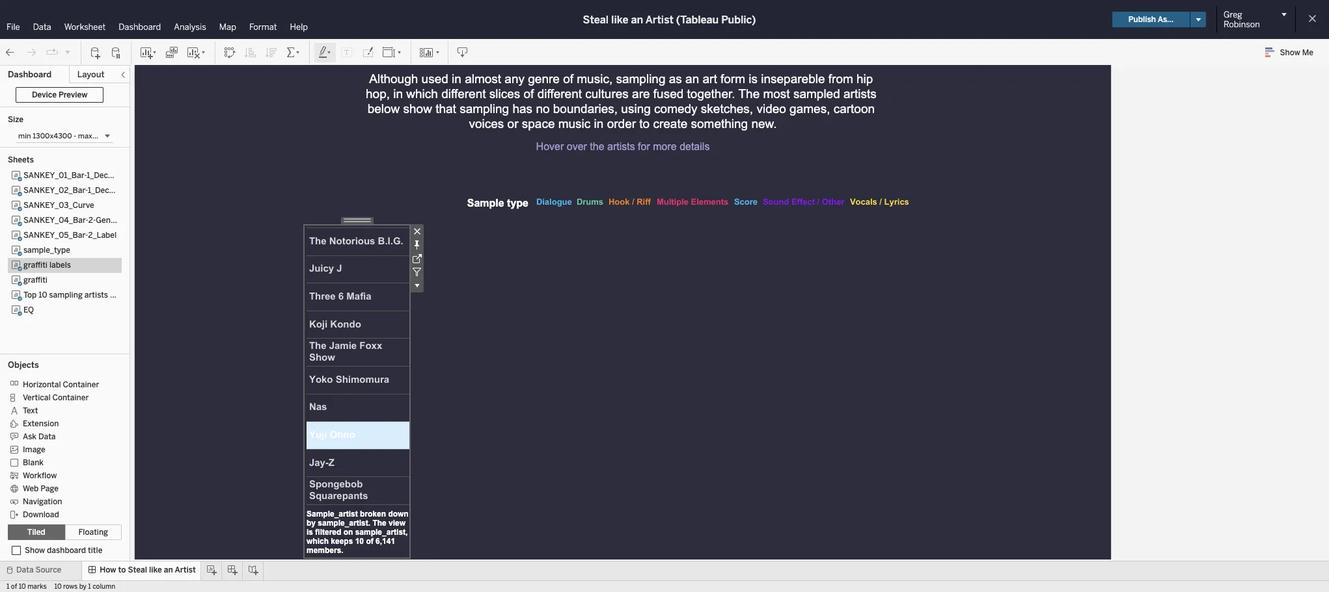 Task type: describe. For each thing, give the bounding box(es) containing it.
sankey_01_bar-1_decades_label
[[23, 171, 149, 180]]

publish as... button
[[1112, 12, 1190, 27]]

2 different from the left
[[537, 87, 582, 101]]

sort ascending image
[[244, 46, 257, 59]]

down
[[388, 510, 409, 519]]

0 horizontal spatial like
[[149, 566, 162, 575]]

2 vertical spatial in
[[594, 117, 604, 130]]

keeps
[[331, 538, 353, 547]]

vertical container
[[23, 394, 89, 403]]

max
[[78, 132, 92, 141]]

1 horizontal spatial like
[[611, 13, 628, 26]]

download image
[[456, 46, 469, 59]]

1300x4300
[[33, 132, 72, 141]]

vertical
[[23, 394, 50, 403]]

blank option
[[8, 456, 112, 469]]

horizontal container
[[23, 381, 99, 390]]

worksheet
[[64, 22, 106, 32]]

1 of 10 marks
[[7, 584, 47, 592]]

0 horizontal spatial sampling
[[49, 291, 83, 300]]

show me
[[1280, 48, 1313, 57]]

format
[[249, 22, 277, 32]]

analysis
[[174, 22, 206, 32]]

sample type
[[467, 198, 528, 209]]

greg robinson
[[1224, 10, 1260, 29]]

data source
[[16, 566, 61, 575]]

highlight image
[[318, 46, 333, 59]]

art
[[703, 72, 717, 86]]

cultures
[[585, 87, 629, 101]]

0 horizontal spatial dashboard
[[8, 70, 52, 79]]

robinson
[[1224, 20, 1260, 29]]

0 vertical spatial in
[[452, 72, 461, 86]]

top
[[23, 291, 37, 300]]

together.
[[687, 87, 735, 101]]

0 vertical spatial marks. press enter to open the view data window.. use arrow keys to navigate data visualization elements. image
[[531, 195, 942, 225]]

2_label
[[88, 231, 117, 240]]

details
[[680, 141, 710, 152]]

more options image
[[410, 279, 424, 293]]

show
[[403, 102, 432, 116]]

data for data
[[33, 22, 51, 32]]

sample_artist broken down by sample_artist. the view is filtered on sample_artist, which keeps 10 of 6,141 members.
[[307, 510, 411, 556]]

use as filter image
[[410, 266, 424, 279]]

has
[[513, 102, 532, 116]]

1 vertical spatial to
[[118, 566, 126, 575]]

extension option
[[8, 417, 112, 430]]

container for vertical container
[[52, 394, 89, 403]]

show for show me
[[1280, 48, 1300, 57]]

new.
[[751, 117, 777, 130]]

video
[[757, 102, 786, 116]]

1 horizontal spatial replay animation image
[[64, 48, 72, 56]]

no
[[536, 102, 550, 116]]

0 vertical spatial steal
[[583, 13, 609, 26]]

games,
[[790, 102, 830, 116]]

redo image
[[25, 46, 38, 59]]

members.
[[307, 547, 343, 556]]

navigation
[[23, 498, 62, 507]]

horizontal container option
[[8, 378, 112, 391]]

workflow
[[23, 472, 57, 481]]

over
[[567, 141, 587, 152]]

ask data
[[23, 433, 56, 442]]

10 inside sample_artist broken down by sample_artist. the view is filtered on sample_artist, which keeps 10 of 6,141 members.
[[355, 538, 364, 547]]

of left 'marks'
[[11, 584, 17, 592]]

list box containing sankey_01_bar-1_decades_label
[[8, 169, 149, 350]]

1 vertical spatial steal
[[128, 566, 147, 575]]

preview
[[59, 90, 87, 100]]

web
[[23, 485, 39, 494]]

artists for top 10 sampling artists bubble
[[84, 291, 108, 300]]

objects
[[8, 361, 39, 370]]

blank
[[23, 459, 44, 468]]

using
[[621, 102, 651, 116]]

any
[[505, 72, 525, 86]]

show for show dashboard title
[[25, 547, 45, 556]]

source
[[35, 566, 61, 575]]

an inside although used in almost any genre of music, sampling as an art form is insepareble from hip hop, in which different slices of different cultures are fused together. the most sampled artists below show that sampling has no boundaries, using comedy sketches, video games, cartoon voices or space music in order to create something new.
[[685, 72, 699, 86]]

graffiti for graffiti labels
[[23, 261, 48, 270]]

graffiti labels
[[23, 261, 71, 270]]

which inside although used in almost any genre of music, sampling as an art form is insepareble from hip hop, in which different slices of different cultures are fused together. the most sampled artists below show that sampling has no boundaries, using comedy sketches, video games, cartoon voices or space music in order to create something new.
[[406, 87, 438, 101]]

boundaries,
[[553, 102, 618, 116]]

1 horizontal spatial artist
[[645, 13, 674, 26]]

1_decades
[[88, 186, 126, 195]]

image
[[23, 446, 45, 455]]

marks
[[27, 584, 47, 592]]

of up has
[[524, 87, 534, 101]]

tiled
[[27, 528, 45, 538]]

undo image
[[4, 46, 17, 59]]

size
[[8, 115, 23, 124]]

1500x5600
[[94, 132, 133, 141]]

show/hide cards image
[[419, 46, 440, 59]]

are
[[632, 87, 650, 101]]

dashboard
[[47, 547, 86, 556]]

1 vertical spatial sampling
[[460, 102, 509, 116]]

public)
[[721, 13, 756, 26]]

floating
[[78, 528, 108, 538]]

1 1 from the left
[[7, 584, 9, 592]]

is inside sample_artist broken down by sample_artist. the view is filtered on sample_artist, which keeps 10 of 6,141 members.
[[307, 528, 313, 538]]

how to steal like an artist
[[100, 566, 196, 575]]

artists for hover over the artists for more details
[[607, 141, 635, 152]]

genre
[[528, 72, 560, 86]]

sankey_04_bar-2-genres
[[23, 216, 122, 225]]

device
[[32, 90, 57, 100]]

hip
[[857, 72, 873, 86]]

greg
[[1224, 10, 1242, 20]]

go to sheet image
[[410, 252, 424, 266]]

although
[[369, 72, 418, 86]]

form
[[720, 72, 745, 86]]

fix width image
[[410, 238, 424, 252]]

order
[[607, 117, 636, 130]]

as
[[669, 72, 682, 86]]

sankey_05_bar-
[[23, 231, 88, 240]]

sankey_03_curve
[[23, 201, 94, 210]]

text option
[[8, 404, 112, 417]]

cartoon
[[834, 102, 875, 116]]

more
[[653, 141, 677, 152]]

10 left 'marks'
[[19, 584, 26, 592]]

create
[[653, 117, 687, 130]]

sort descending image
[[265, 46, 278, 59]]

ask
[[23, 433, 36, 442]]



Task type: vqa. For each thing, say whether or not it's contained in the screenshot.
5-
no



Task type: locate. For each thing, give the bounding box(es) containing it.
1 horizontal spatial an
[[631, 13, 643, 26]]

dashboard down redo icon
[[8, 70, 52, 79]]

in down boundaries,
[[594, 117, 604, 130]]

-
[[74, 132, 76, 141]]

comedy
[[654, 102, 697, 116]]

top 10 sampling artists bubble
[[23, 291, 135, 300]]

to down using
[[639, 117, 650, 130]]

device preview
[[32, 90, 87, 100]]

replay animation image left the new data source icon
[[64, 48, 72, 56]]

data up 1 of 10 marks
[[16, 566, 34, 575]]

the
[[590, 141, 604, 152]]

web page option
[[8, 482, 112, 495]]

new data source image
[[89, 46, 102, 59]]

of
[[563, 72, 573, 86], [524, 87, 534, 101], [366, 538, 373, 547], [11, 584, 17, 592]]

sankey_02_bar-
[[23, 186, 88, 195]]

list box
[[8, 169, 149, 350]]

1 vertical spatial is
[[307, 528, 313, 538]]

container for horizontal container
[[63, 381, 99, 390]]

0 horizontal spatial replay animation image
[[46, 46, 59, 59]]

1 horizontal spatial which
[[406, 87, 438, 101]]

is inside although used in almost any genre of music, sampling as an art form is insepareble from hip hop, in which different slices of different cultures are fused together. the most sampled artists below show that sampling has no boundaries, using comedy sketches, video games, cartoon voices or space music in order to create something new.
[[749, 72, 758, 86]]

the left "view"
[[373, 519, 386, 528]]

different up that
[[441, 87, 486, 101]]

like
[[611, 13, 628, 26], [149, 566, 162, 575]]

by up 'members.'
[[307, 519, 316, 528]]

duplicate image
[[165, 46, 178, 59]]

show dashboard title
[[25, 547, 102, 556]]

1 vertical spatial artists
[[607, 141, 635, 152]]

most
[[763, 87, 790, 101]]

swap rows and columns image
[[223, 46, 236, 59]]

0 vertical spatial sampling
[[616, 72, 665, 86]]

sample
[[467, 198, 504, 209]]

0 horizontal spatial by
[[79, 584, 87, 592]]

data up redo icon
[[33, 22, 51, 32]]

0 horizontal spatial steal
[[128, 566, 147, 575]]

steal up 'music,'
[[583, 13, 609, 26]]

data
[[33, 22, 51, 32], [38, 433, 56, 442], [16, 566, 34, 575]]

which
[[406, 87, 438, 101], [307, 538, 329, 547]]

1 vertical spatial which
[[307, 538, 329, 547]]

sampling
[[616, 72, 665, 86], [460, 102, 509, 116], [49, 291, 83, 300]]

slices
[[489, 87, 520, 101]]

steal
[[583, 13, 609, 26], [128, 566, 147, 575]]

1 horizontal spatial dashboard
[[119, 22, 161, 32]]

sankey_01_bar-
[[23, 171, 86, 180]]

collapse image
[[119, 71, 127, 79]]

2 horizontal spatial sampling
[[616, 72, 665, 86]]

1 horizontal spatial steal
[[583, 13, 609, 26]]

show down tiled
[[25, 547, 45, 556]]

image option
[[8, 443, 112, 456]]

data down extension
[[38, 433, 56, 442]]

the down "form"
[[738, 87, 760, 101]]

1 vertical spatial graffiti
[[23, 276, 48, 285]]

by right rows at left bottom
[[79, 584, 87, 592]]

replay animation image right redo icon
[[46, 46, 59, 59]]

sampling up are
[[616, 72, 665, 86]]

1 horizontal spatial show
[[1280, 48, 1300, 57]]

publish as...
[[1128, 15, 1173, 24]]

1 vertical spatial artist
[[175, 566, 196, 575]]

as...
[[1158, 15, 1173, 24]]

1 vertical spatial dashboard
[[8, 70, 52, 79]]

in
[[452, 72, 461, 86], [393, 87, 403, 101], [594, 117, 604, 130]]

1 vertical spatial container
[[52, 394, 89, 403]]

help
[[290, 22, 308, 32]]

2 vertical spatial data
[[16, 566, 34, 575]]

0 horizontal spatial is
[[307, 528, 313, 538]]

0 horizontal spatial different
[[441, 87, 486, 101]]

(tableau
[[676, 13, 719, 26]]

0 vertical spatial dashboard
[[119, 22, 161, 32]]

0 horizontal spatial an
[[164, 566, 173, 575]]

2 vertical spatial sampling
[[49, 291, 83, 300]]

clear sheet image
[[186, 46, 207, 59]]

0 vertical spatial data
[[33, 22, 51, 32]]

replay animation image
[[46, 46, 59, 59], [64, 48, 72, 56]]

graffiti down sample_type
[[23, 261, 48, 270]]

column
[[93, 584, 115, 592]]

container up the vertical container option on the left of page
[[63, 381, 99, 390]]

publish
[[1128, 15, 1156, 24]]

web page
[[23, 485, 59, 494]]

0 vertical spatial to
[[639, 117, 650, 130]]

objects list box
[[8, 374, 122, 521]]

sampling down labels
[[49, 291, 83, 300]]

sampled
[[793, 87, 840, 101]]

artist
[[645, 13, 674, 26], [175, 566, 196, 575]]

1 graffiti from the top
[[23, 261, 48, 270]]

sampling up voices
[[460, 102, 509, 116]]

by
[[307, 519, 316, 528], [79, 584, 87, 592]]

1
[[7, 584, 9, 592], [88, 584, 91, 592]]

0 vertical spatial is
[[749, 72, 758, 86]]

from
[[828, 72, 853, 86]]

labels
[[49, 261, 71, 270]]

marks. press enter to open the view data window.. use arrow keys to navigate data visualization elements. image
[[531, 195, 942, 225], [307, 228, 410, 506]]

which left keeps
[[307, 538, 329, 547]]

sample_artist,
[[355, 528, 408, 538]]

1 vertical spatial in
[[393, 87, 403, 101]]

0 vertical spatial like
[[611, 13, 628, 26]]

or
[[507, 117, 518, 130]]

10 right top
[[39, 291, 47, 300]]

pause auto updates image
[[110, 46, 123, 59]]

hover
[[536, 141, 564, 152]]

show
[[1280, 48, 1300, 57], [25, 547, 45, 556]]

artists
[[844, 87, 877, 101], [607, 141, 635, 152], [84, 291, 108, 300]]

data for data source
[[16, 566, 34, 575]]

1 horizontal spatial artists
[[607, 141, 635, 152]]

2 horizontal spatial in
[[594, 117, 604, 130]]

0 vertical spatial the
[[738, 87, 760, 101]]

graffiti
[[23, 261, 48, 270], [23, 276, 48, 285]]

of left 6,141
[[366, 538, 373, 547]]

broken
[[360, 510, 386, 519]]

1 horizontal spatial in
[[452, 72, 461, 86]]

dashboard up new worksheet image
[[119, 22, 161, 32]]

1 left 'marks'
[[7, 584, 9, 592]]

0 horizontal spatial artist
[[175, 566, 196, 575]]

to inside although used in almost any genre of music, sampling as an art form is insepareble from hip hop, in which different slices of different cultures are fused together. the most sampled artists below show that sampling has no boundaries, using comedy sketches, video games, cartoon voices or space music in order to create something new.
[[639, 117, 650, 130]]

1 left the column
[[88, 584, 91, 592]]

togglestate option group
[[8, 525, 122, 541]]

10 left rows at left bottom
[[54, 584, 62, 592]]

like right how
[[149, 566, 162, 575]]

min 1300x4300 - max 1500x5600
[[18, 132, 133, 141]]

0 vertical spatial artist
[[645, 13, 674, 26]]

1 horizontal spatial by
[[307, 519, 316, 528]]

of inside sample_artist broken down by sample_artist. the view is filtered on sample_artist, which keeps 10 of 6,141 members.
[[366, 538, 373, 547]]

1 horizontal spatial is
[[749, 72, 758, 86]]

1 horizontal spatial 1
[[88, 584, 91, 592]]

ask data option
[[8, 430, 112, 443]]

like up 'music,'
[[611, 13, 628, 26]]

0 horizontal spatial to
[[118, 566, 126, 575]]

0 vertical spatial graffiti
[[23, 261, 48, 270]]

in down the although
[[393, 87, 403, 101]]

sample_artist.
[[318, 519, 370, 528]]

used
[[421, 72, 448, 86]]

map
[[219, 22, 236, 32]]

of right genre
[[563, 72, 573, 86]]

1 vertical spatial by
[[79, 584, 87, 592]]

sample_type
[[23, 246, 70, 255]]

for
[[638, 141, 650, 152]]

0 vertical spatial an
[[631, 13, 643, 26]]

workflow option
[[8, 469, 112, 482]]

2 vertical spatial an
[[164, 566, 173, 575]]

0 vertical spatial which
[[406, 87, 438, 101]]

new worksheet image
[[139, 46, 158, 59]]

remove from dashboard image
[[410, 225, 424, 238]]

file
[[7, 22, 20, 32]]

0 vertical spatial show
[[1280, 48, 1300, 57]]

2 vertical spatial artists
[[84, 291, 108, 300]]

show inside button
[[1280, 48, 1300, 57]]

which inside sample_artist broken down by sample_artist. the view is filtered on sample_artist, which keeps 10 of 6,141 members.
[[307, 538, 329, 547]]

genres
[[96, 216, 122, 225]]

2 1 from the left
[[88, 584, 91, 592]]

1 vertical spatial the
[[373, 519, 386, 528]]

something
[[691, 117, 748, 130]]

music
[[558, 117, 591, 130]]

bubble
[[110, 291, 135, 300]]

an left the (tableau
[[631, 13, 643, 26]]

space
[[522, 117, 555, 130]]

1 vertical spatial like
[[149, 566, 162, 575]]

artists down "hip"
[[844, 87, 877, 101]]

device preview button
[[16, 87, 104, 103]]

format workbook image
[[361, 46, 374, 59]]

different down genre
[[537, 87, 582, 101]]

0 horizontal spatial 1
[[7, 584, 9, 592]]

is left filtered
[[307, 528, 313, 538]]

artists down order
[[607, 141, 635, 152]]

1_decades_label
[[86, 171, 149, 180]]

1 horizontal spatial different
[[537, 87, 582, 101]]

show labels image
[[340, 46, 353, 59]]

1 vertical spatial an
[[685, 72, 699, 86]]

totals image
[[286, 46, 301, 59]]

title
[[88, 547, 102, 556]]

the inside although used in almost any genre of music, sampling as an art form is insepareble from hip hop, in which different slices of different cultures are fused together. the most sampled artists below show that sampling has no boundaries, using comedy sketches, video games, cartoon voices or space music in order to create something new.
[[738, 87, 760, 101]]

to right how
[[118, 566, 126, 575]]

1 horizontal spatial the
[[738, 87, 760, 101]]

rows
[[63, 584, 78, 592]]

show left the me
[[1280, 48, 1300, 57]]

2 horizontal spatial artists
[[844, 87, 877, 101]]

10 rows by 1 column
[[54, 584, 115, 592]]

1 vertical spatial data
[[38, 433, 56, 442]]

by inside sample_artist broken down by sample_artist. the view is filtered on sample_artist, which keeps 10 of 6,141 members.
[[307, 519, 316, 528]]

download
[[23, 511, 59, 520]]

although used in almost any genre of music, sampling as an art form is insepareble from hip hop, in which different slices of different cultures are fused together. the most sampled artists below show that sampling has no boundaries, using comedy sketches, video games, cartoon voices or space music in order to create something new. application
[[130, 34, 1328, 560]]

although used in almost any genre of music, sampling as an art form is insepareble from hip hop, in which different slices of different cultures are fused together. the most sampled artists below show that sampling has no boundaries, using comedy sketches, video games, cartoon voices or space music in order to create something new.
[[366, 72, 880, 130]]

0 horizontal spatial marks. press enter to open the view data window.. use arrow keys to navigate data visualization elements. image
[[307, 228, 410, 506]]

voices
[[469, 117, 504, 130]]

2 horizontal spatial an
[[685, 72, 699, 86]]

an right how
[[164, 566, 173, 575]]

navigation option
[[8, 495, 112, 508]]

on
[[343, 528, 353, 538]]

1 horizontal spatial marks. press enter to open the view data window.. use arrow keys to navigate data visualization elements. image
[[531, 195, 942, 225]]

10 right on
[[355, 538, 364, 547]]

horizontal
[[23, 381, 61, 390]]

0 horizontal spatial artists
[[84, 291, 108, 300]]

in right used
[[452, 72, 461, 86]]

is right "form"
[[749, 72, 758, 86]]

graffiti for graffiti
[[23, 276, 48, 285]]

text
[[23, 407, 38, 416]]

0 horizontal spatial the
[[373, 519, 386, 528]]

container down horizontal container
[[52, 394, 89, 403]]

0 vertical spatial artists
[[844, 87, 877, 101]]

1 horizontal spatial sampling
[[460, 102, 509, 116]]

hop,
[[366, 87, 390, 101]]

0 vertical spatial by
[[307, 519, 316, 528]]

download option
[[8, 508, 112, 521]]

artists left bubble
[[84, 291, 108, 300]]

1 vertical spatial show
[[25, 547, 45, 556]]

2 graffiti from the top
[[23, 276, 48, 285]]

0 horizontal spatial in
[[393, 87, 403, 101]]

hover over the artists for more details
[[536, 141, 710, 152]]

artists inside although used in almost any genre of music, sampling as an art form is insepareble from hip hop, in which different slices of different cultures are fused together. the most sampled artists below show that sampling has no boundaries, using comedy sketches, video games, cartoon voices or space music in order to create something new.
[[844, 87, 877, 101]]

the inside sample_artist broken down by sample_artist. the view is filtered on sample_artist, which keeps 10 of 6,141 members.
[[373, 519, 386, 528]]

0 horizontal spatial show
[[25, 547, 45, 556]]

0 horizontal spatial which
[[307, 538, 329, 547]]

steal right how
[[128, 566, 147, 575]]

fit image
[[382, 46, 403, 59]]

layout
[[77, 70, 104, 79]]

data inside option
[[38, 433, 56, 442]]

music,
[[577, 72, 613, 86]]

sample_artist
[[307, 510, 358, 519]]

which up show
[[406, 87, 438, 101]]

type
[[507, 198, 528, 209]]

0 vertical spatial container
[[63, 381, 99, 390]]

an right as
[[685, 72, 699, 86]]

graffiti up top
[[23, 276, 48, 285]]

the
[[738, 87, 760, 101], [373, 519, 386, 528]]

extension
[[23, 420, 59, 429]]

steal like an artist (tableau public)
[[583, 13, 756, 26]]

vertical container option
[[8, 391, 112, 404]]

1 different from the left
[[441, 87, 486, 101]]

filtered
[[315, 528, 341, 538]]

show me button
[[1259, 42, 1325, 62]]

1 vertical spatial marks. press enter to open the view data window.. use arrow keys to navigate data visualization elements. image
[[307, 228, 410, 506]]

1 horizontal spatial to
[[639, 117, 650, 130]]

sankey_02_bar-1_decades
[[23, 186, 126, 195]]

page
[[41, 485, 59, 494]]



